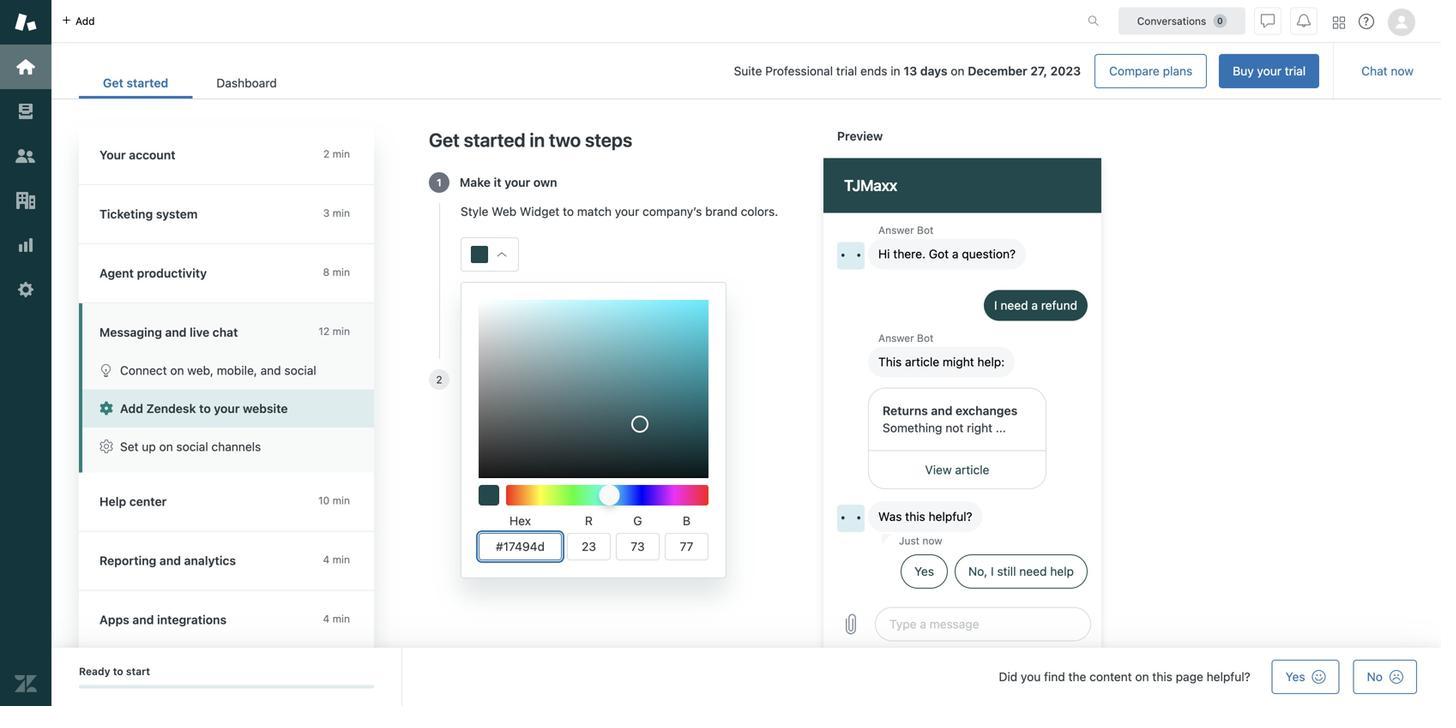 Task type: describe. For each thing, give the bounding box(es) containing it.
reporting image
[[15, 234, 37, 256]]

zendesk support image
[[15, 11, 37, 33]]

6 heading from the top
[[79, 591, 374, 651]]

27,
[[1031, 64, 1047, 78]]

plans
[[1163, 64, 1193, 78]]

tab list containing get started
[[79, 67, 301, 99]]

connect
[[120, 364, 167, 378]]

article for this
[[905, 355, 939, 369]]

mobile,
[[217, 364, 257, 378]]

i need a refund
[[994, 298, 1077, 313]]

just now
[[899, 535, 942, 547]]

style
[[461, 204, 488, 219]]

December 27, 2023 text field
[[968, 64, 1081, 78]]

G number field
[[616, 534, 660, 561]]

this article might help:
[[878, 355, 1005, 369]]

channels
[[211, 440, 261, 454]]

live
[[190, 326, 209, 340]]

buy your trial button
[[1219, 54, 1320, 88]]

no, i still need help button
[[955, 555, 1088, 589]]

to right go at the top of page
[[493, 307, 505, 321]]

0 vertical spatial need
[[1001, 298, 1028, 313]]

chat
[[213, 326, 238, 340]]

0 vertical spatial in
[[891, 64, 900, 78]]

to left start
[[113, 666, 123, 678]]

min
[[332, 326, 350, 338]]

exchanges
[[956, 404, 1018, 418]]

december
[[968, 64, 1027, 78]]

zendesk
[[146, 402, 196, 416]]

yes for no, i still need help
[[915, 565, 934, 579]]

did
[[999, 670, 1018, 685]]

avatar image for hi
[[837, 242, 865, 270]]

b
[[683, 514, 691, 528]]

did you find the content on this page helpful?
[[999, 670, 1251, 685]]

two
[[549, 128, 581, 151]]

now for just now
[[923, 535, 942, 547]]

set up on social channels button
[[82, 428, 374, 466]]

view article
[[925, 463, 990, 477]]

suite professional trial ends in 13 days on december 27, 2023
[[734, 64, 1081, 78]]

no,
[[969, 565, 988, 579]]

go to step 2 button
[[461, 297, 556, 332]]

question?
[[962, 247, 1016, 261]]

main element
[[0, 0, 51, 707]]

Type a message text field
[[875, 608, 1091, 642]]

section containing compare plans
[[315, 54, 1320, 88]]

5 heading from the top
[[79, 532, 374, 591]]

get started
[[103, 76, 168, 90]]

1 heading from the top
[[79, 126, 374, 185]]

conversations button
[[1119, 7, 1246, 35]]

make
[[460, 175, 491, 189]]

add
[[120, 402, 143, 416]]

right
[[967, 421, 993, 435]]

widget for style
[[520, 204, 560, 219]]

2023
[[1051, 64, 1081, 78]]

got
[[929, 247, 949, 261]]

set
[[120, 440, 139, 454]]

1 vertical spatial 2
[[436, 374, 442, 386]]

article for view
[[955, 463, 990, 477]]

0 horizontal spatial a
[[952, 247, 959, 261]]

hex
[[510, 514, 531, 528]]

views image
[[15, 100, 37, 123]]

up
[[142, 440, 156, 454]]

2 answer bot from the top
[[878, 332, 934, 344]]

own
[[533, 175, 557, 189]]

ready
[[79, 666, 110, 678]]

content
[[1090, 670, 1132, 685]]

embed web widget
[[460, 373, 570, 387]]

2 answer from the top
[[878, 332, 914, 344]]

company's
[[643, 204, 702, 219]]

B number field
[[665, 534, 709, 561]]

upload file image
[[841, 615, 861, 635]]

make it your own
[[460, 175, 557, 189]]

R number field
[[567, 534, 611, 561]]

chat now
[[1362, 64, 1414, 78]]

1 bot from the top
[[917, 224, 934, 236]]

messaging and live chat
[[100, 326, 238, 340]]

connect on web, mobile, and social button
[[82, 352, 374, 390]]

started for get started in two steps
[[464, 128, 526, 151]]

your right the "match"
[[615, 204, 639, 219]]

and inside button
[[260, 364, 281, 378]]

help:
[[977, 355, 1005, 369]]

get for get started in two steps
[[429, 128, 460, 151]]

Hex field
[[479, 534, 562, 561]]

get started in two steps
[[429, 128, 632, 151]]

returns
[[883, 404, 928, 418]]

get for get started
[[103, 76, 123, 90]]

step
[[508, 307, 532, 321]]

your down the connect on web, mobile, and social button
[[214, 402, 240, 416]]

web for style
[[492, 204, 517, 219]]

go to step 2
[[474, 307, 542, 321]]

admin image
[[15, 279, 37, 301]]

no
[[1367, 670, 1383, 685]]

trial for professional
[[836, 64, 857, 78]]

...
[[996, 421, 1006, 435]]

set up on social channels
[[120, 440, 261, 454]]

zendesk image
[[15, 673, 37, 696]]

tjmaxx
[[844, 176, 897, 195]]

now for chat now
[[1391, 64, 1414, 78]]

no button
[[1353, 661, 1417, 695]]

connect on web, mobile, and social
[[120, 364, 316, 378]]

view article link
[[868, 452, 1047, 490]]

it
[[494, 175, 501, 189]]

colors.
[[741, 204, 778, 219]]

professional
[[765, 64, 833, 78]]

organizations image
[[15, 190, 37, 212]]

buy your trial
[[1233, 64, 1306, 78]]

log containing hi there. got a question?
[[824, 213, 1101, 593]]

compare plans button
[[1095, 54, 1207, 88]]

g
[[633, 514, 642, 528]]

help
[[1050, 565, 1074, 579]]

dashboard tab
[[192, 67, 301, 99]]



Task type: vqa. For each thing, say whether or not it's contained in the screenshot.
Make it your own
yes



Task type: locate. For each thing, give the bounding box(es) containing it.
r
[[585, 514, 593, 528]]

suite
[[734, 64, 762, 78]]

1 horizontal spatial i
[[994, 298, 997, 313]]

0 horizontal spatial yes button
[[901, 555, 948, 589]]

1 vertical spatial started
[[464, 128, 526, 151]]

0 horizontal spatial 2
[[436, 374, 442, 386]]

0 vertical spatial helpful?
[[929, 510, 972, 524]]

1 vertical spatial answer
[[878, 332, 914, 344]]

1 horizontal spatial helpful?
[[1207, 670, 1251, 685]]

0 horizontal spatial i
[[991, 565, 994, 579]]

yes for no
[[1286, 670, 1305, 685]]

1 trial from the left
[[1285, 64, 1306, 78]]

1 vertical spatial helpful?
[[1207, 670, 1251, 685]]

started inside tab list
[[127, 76, 168, 90]]

0 vertical spatial yes
[[915, 565, 934, 579]]

1 vertical spatial a
[[1031, 298, 1038, 313]]

and inside returns and exchanges something not right ...
[[931, 404, 953, 418]]

refund
[[1041, 298, 1077, 313]]

social up website
[[284, 364, 316, 378]]

article
[[905, 355, 939, 369], [955, 463, 990, 477]]

yes button left no
[[1272, 661, 1340, 695]]

just
[[899, 535, 920, 547]]

hi
[[878, 247, 890, 261]]

now right just
[[923, 535, 942, 547]]

get started image
[[15, 56, 37, 78]]

widget right embed
[[530, 373, 570, 387]]

0 vertical spatial i
[[994, 298, 997, 313]]

i down question?
[[994, 298, 997, 313]]

helpful? right page
[[1207, 670, 1251, 685]]

trial inside button
[[1285, 64, 1306, 78]]

now
[[1391, 64, 1414, 78], [923, 535, 942, 547]]

1 horizontal spatial and
[[260, 364, 281, 378]]

need right still
[[1019, 565, 1047, 579]]

0 vertical spatial and
[[165, 326, 187, 340]]

0 vertical spatial bot
[[917, 224, 934, 236]]

0 vertical spatial get
[[103, 76, 123, 90]]

1 horizontal spatial in
[[891, 64, 900, 78]]

your right 'it'
[[505, 175, 530, 189]]

web right embed
[[502, 373, 527, 387]]

article inside 'returns and exchanges' "element"
[[955, 463, 990, 477]]

1 horizontal spatial this
[[1152, 670, 1173, 685]]

avatar image left hi
[[837, 242, 865, 270]]

1 vertical spatial widget
[[530, 373, 570, 387]]

article right the this
[[905, 355, 939, 369]]

on right content
[[1135, 670, 1149, 685]]

2 avatar image from the top
[[837, 505, 865, 533]]

trial
[[1285, 64, 1306, 78], [836, 64, 857, 78]]

0 horizontal spatial social
[[176, 440, 208, 454]]

1 horizontal spatial 2
[[535, 307, 542, 321]]

still
[[997, 565, 1016, 579]]

now right chat
[[1391, 64, 1414, 78]]

returns and exchanges element
[[868, 388, 1047, 490]]

0 horizontal spatial article
[[905, 355, 939, 369]]

no, i still need help
[[969, 565, 1074, 579]]

1 vertical spatial web
[[502, 373, 527, 387]]

0 vertical spatial this
[[905, 510, 925, 524]]

was this helpful?
[[878, 510, 972, 524]]

yes button for no, i still need help
[[901, 555, 948, 589]]

yes down just now
[[915, 565, 934, 579]]

1 answer bot from the top
[[878, 224, 934, 236]]

a
[[952, 247, 959, 261], [1031, 298, 1038, 313]]

answer up hi
[[878, 224, 914, 236]]

view
[[925, 463, 952, 477]]

add zendesk to your website
[[120, 402, 288, 416]]

footer containing did you find the content on this page helpful?
[[51, 649, 1441, 707]]

article right view
[[955, 463, 990, 477]]

your right buy
[[1257, 64, 1282, 78]]

1 vertical spatial get
[[429, 128, 460, 151]]

this
[[905, 510, 925, 524], [1152, 670, 1173, 685]]

and left live
[[165, 326, 187, 340]]

2 right step
[[535, 307, 542, 321]]

match
[[577, 204, 612, 219]]

web down make it your own
[[492, 204, 517, 219]]

on
[[951, 64, 965, 78], [170, 364, 184, 378], [159, 440, 173, 454], [1135, 670, 1149, 685]]

find
[[1044, 670, 1065, 685]]

chat now button
[[1348, 54, 1427, 88]]

1 horizontal spatial get
[[429, 128, 460, 151]]

bot
[[917, 224, 934, 236], [917, 332, 934, 344]]

0 vertical spatial widget
[[520, 204, 560, 219]]

1 horizontal spatial started
[[464, 128, 526, 151]]

there.
[[893, 247, 926, 261]]

1 horizontal spatial article
[[955, 463, 990, 477]]

and for returns
[[931, 404, 953, 418]]

might
[[943, 355, 974, 369]]

need inside button
[[1019, 565, 1047, 579]]

2 horizontal spatial and
[[931, 404, 953, 418]]

4 heading from the top
[[79, 473, 374, 532]]

returns and exchanges something not right ...
[[883, 404, 1018, 435]]

this
[[878, 355, 902, 369]]

answer
[[878, 224, 914, 236], [878, 332, 914, 344]]

yes button for no
[[1272, 661, 1340, 695]]

1 horizontal spatial yes button
[[1272, 661, 1340, 695]]

started
[[127, 76, 168, 90], [464, 128, 526, 151]]

to
[[563, 204, 574, 219], [493, 307, 505, 321], [199, 402, 211, 416], [113, 666, 123, 678]]

trial for your
[[1285, 64, 1306, 78]]

2 bot from the top
[[917, 332, 934, 344]]

conversations
[[1137, 15, 1206, 27]]

web,
[[187, 364, 214, 378]]

0 vertical spatial answer
[[878, 224, 914, 236]]

trial left ends
[[836, 64, 857, 78]]

to right zendesk
[[199, 402, 211, 416]]

avatar image left was
[[837, 505, 865, 533]]

0 vertical spatial answer bot
[[878, 224, 934, 236]]

widget
[[520, 204, 560, 219], [530, 373, 570, 387]]

compare plans
[[1109, 64, 1193, 78]]

in left 13
[[891, 64, 900, 78]]

on left web,
[[170, 364, 184, 378]]

and for messaging
[[165, 326, 187, 340]]

1 horizontal spatial social
[[284, 364, 316, 378]]

answer up the this
[[878, 332, 914, 344]]

3 heading from the top
[[79, 244, 374, 304]]

0 vertical spatial now
[[1391, 64, 1414, 78]]

12
[[319, 326, 330, 338]]

need left refund
[[1001, 298, 1028, 313]]

on right the days
[[951, 64, 965, 78]]

avatar image
[[837, 242, 865, 270], [837, 505, 865, 533]]

yes button
[[901, 555, 948, 589], [1272, 661, 1340, 695]]

not
[[946, 421, 964, 435]]

1 vertical spatial yes
[[1286, 670, 1305, 685]]

started for get started
[[127, 76, 168, 90]]

yes button down just now
[[901, 555, 948, 589]]

this up just now
[[905, 510, 925, 524]]

and right mobile,
[[260, 364, 281, 378]]

yes left no
[[1286, 670, 1305, 685]]

1 answer from the top
[[878, 224, 914, 236]]

to left the "match"
[[563, 204, 574, 219]]

1 horizontal spatial yes
[[1286, 670, 1305, 685]]

log
[[824, 213, 1101, 593]]

1 vertical spatial bot
[[917, 332, 934, 344]]

need
[[1001, 298, 1028, 313], [1019, 565, 1047, 579]]

trial right buy
[[1285, 64, 1306, 78]]

0 horizontal spatial and
[[165, 326, 187, 340]]

1 vertical spatial article
[[955, 463, 990, 477]]

customers image
[[15, 145, 37, 167]]

bot up this article might help:
[[917, 332, 934, 344]]

now inside chat now button
[[1391, 64, 1414, 78]]

get inside tab list
[[103, 76, 123, 90]]

steps
[[585, 128, 632, 151]]

0 horizontal spatial this
[[905, 510, 925, 524]]

2 trial from the left
[[836, 64, 857, 78]]

yes inside log
[[915, 565, 934, 579]]

2 vertical spatial and
[[931, 404, 953, 418]]

section
[[315, 54, 1320, 88]]

0 horizontal spatial now
[[923, 535, 942, 547]]

None range field
[[504, 483, 711, 509]]

in left "two"
[[530, 128, 545, 151]]

i left still
[[991, 565, 994, 579]]

12 min
[[319, 326, 350, 338]]

answer bot up there.
[[878, 224, 934, 236]]

13
[[904, 64, 917, 78]]

1 vertical spatial need
[[1019, 565, 1047, 579]]

go
[[474, 307, 490, 321]]

0 horizontal spatial started
[[127, 76, 168, 90]]

ready to start
[[79, 666, 150, 678]]

1 horizontal spatial a
[[1031, 298, 1038, 313]]

tab list
[[79, 67, 301, 99]]

0 vertical spatial 2
[[535, 307, 542, 321]]

chat
[[1362, 64, 1388, 78]]

progress-bar progress bar
[[79, 686, 374, 689]]

embed
[[460, 373, 498, 387]]

widget for embed
[[530, 373, 570, 387]]

1 vertical spatial answer bot
[[878, 332, 934, 344]]

and up not
[[931, 404, 953, 418]]

messaging and live chat heading
[[79, 304, 374, 352]]

a right the 'got'
[[952, 247, 959, 261]]

social inside button
[[284, 364, 316, 378]]

1 vertical spatial i
[[991, 565, 994, 579]]

1 vertical spatial now
[[923, 535, 942, 547]]

2 heading from the top
[[79, 185, 374, 244]]

bot up the 'got'
[[917, 224, 934, 236]]

i inside button
[[991, 565, 994, 579]]

something
[[883, 421, 942, 435]]

0 vertical spatial social
[[284, 364, 316, 378]]

0 horizontal spatial yes
[[915, 565, 934, 579]]

0 vertical spatial web
[[492, 204, 517, 219]]

0 horizontal spatial helpful?
[[929, 510, 972, 524]]

avatar image for was
[[837, 505, 865, 533]]

1 vertical spatial avatar image
[[837, 505, 865, 533]]

heading
[[79, 126, 374, 185], [79, 185, 374, 244], [79, 244, 374, 304], [79, 473, 374, 532], [79, 532, 374, 591], [79, 591, 374, 651]]

1 vertical spatial social
[[176, 440, 208, 454]]

0 vertical spatial yes button
[[901, 555, 948, 589]]

web for embed
[[502, 373, 527, 387]]

compare
[[1109, 64, 1160, 78]]

preview
[[837, 129, 883, 143]]

1 vertical spatial in
[[530, 128, 545, 151]]

1 horizontal spatial trial
[[1285, 64, 1306, 78]]

this left page
[[1152, 670, 1173, 685]]

web
[[492, 204, 517, 219], [502, 373, 527, 387]]

0 vertical spatial avatar image
[[837, 242, 865, 270]]

a left refund
[[1031, 298, 1038, 313]]

brand
[[705, 204, 738, 219]]

yes
[[915, 565, 934, 579], [1286, 670, 1305, 685]]

was
[[878, 510, 902, 524]]

1 vertical spatial this
[[1152, 670, 1173, 685]]

on right up
[[159, 440, 173, 454]]

footer
[[51, 649, 1441, 707]]

social inside 'button'
[[176, 440, 208, 454]]

get help image
[[1359, 14, 1374, 29]]

on inside button
[[170, 364, 184, 378]]

1 vertical spatial and
[[260, 364, 281, 378]]

0 vertical spatial article
[[905, 355, 939, 369]]

social down 'add zendesk to your website'
[[176, 440, 208, 454]]

widget down own
[[520, 204, 560, 219]]

the
[[1068, 670, 1086, 685]]

1 horizontal spatial now
[[1391, 64, 1414, 78]]

0 vertical spatial started
[[127, 76, 168, 90]]

2 inside go to step 2 button
[[535, 307, 542, 321]]

0 horizontal spatial get
[[103, 76, 123, 90]]

0 vertical spatial a
[[952, 247, 959, 261]]

your
[[1257, 64, 1282, 78], [505, 175, 530, 189], [615, 204, 639, 219], [214, 402, 240, 416]]

1 vertical spatial yes button
[[1272, 661, 1340, 695]]

0 horizontal spatial in
[[530, 128, 545, 151]]

website
[[243, 402, 288, 416]]

ends
[[860, 64, 887, 78]]

answer bot up the this
[[878, 332, 934, 344]]

and inside heading
[[165, 326, 187, 340]]

messaging
[[100, 326, 162, 340]]

page
[[1176, 670, 1203, 685]]

1
[[437, 177, 442, 189]]

dashboard
[[216, 76, 277, 90]]

add zendesk to your website button
[[82, 390, 374, 428]]

start
[[126, 666, 150, 678]]

i
[[994, 298, 997, 313], [991, 565, 994, 579]]

2
[[535, 307, 542, 321], [436, 374, 442, 386]]

2 left embed
[[436, 374, 442, 386]]

helpful? up just now
[[929, 510, 972, 524]]

in
[[891, 64, 900, 78], [530, 128, 545, 151]]

0 horizontal spatial trial
[[836, 64, 857, 78]]

answer bot
[[878, 224, 934, 236], [878, 332, 934, 344]]

zendesk products image
[[1333, 17, 1345, 29]]

1 avatar image from the top
[[837, 242, 865, 270]]

on inside 'button'
[[159, 440, 173, 454]]



